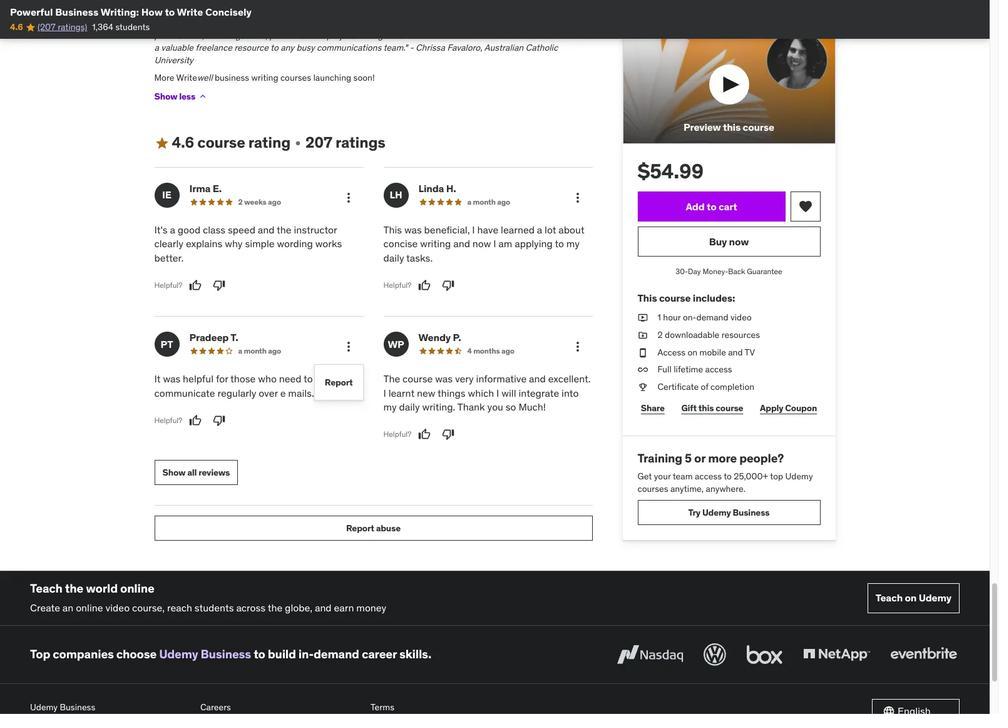 Task type: vqa. For each thing, say whether or not it's contained in the screenshot.
SPORTS on the right of the page
no



Task type: describe. For each thing, give the bounding box(es) containing it.
on-
[[683, 312, 697, 324]]

4.6 course rating
[[172, 133, 291, 152]]

instructor
[[294, 224, 337, 236]]

mark review by irma e. as helpful image
[[189, 280, 202, 292]]

creative
[[288, 18, 320, 29]]

more
[[154, 72, 174, 83]]

to left use
[[471, 30, 479, 41]]

e
[[280, 387, 286, 399]]

ago for learned
[[498, 197, 511, 207]]

abuse
[[376, 523, 401, 534]]

to right how
[[165, 6, 175, 18]]

ability
[[241, 18, 264, 29]]

favaloro,
[[447, 42, 483, 54]]

this was beneficial,  i have learned a lot about concise writing and now i am applying to my daily tasks.
[[384, 224, 585, 264]]

xsmall image for certificate
[[638, 381, 648, 394]]

busy
[[297, 42, 315, 54]]

207 ratings
[[306, 133, 386, 152]]

1
[[658, 312, 662, 324]]

soon!
[[354, 72, 375, 83]]

business
[[215, 72, 249, 83]]

better.
[[154, 252, 184, 264]]

lh
[[390, 189, 402, 201]]

works
[[316, 238, 342, 250]]

have inside "caroline has the rare ability to be creative while never losing an eye for detail. i have hired her to write publications, edit magazines, proofread and project manage – and i will continue to use her in the future. she is a valuable freelance resource to any busy communications team." - chrissa favaloro, australian catholic university more write well business writing courses launching soon!
[[464, 18, 483, 29]]

lifetime
[[674, 364, 704, 375]]

team
[[673, 471, 693, 482]]

xsmall image for access
[[638, 347, 648, 359]]

ie
[[162, 189, 172, 201]]

certificate of completion
[[658, 381, 755, 393]]

money-
[[703, 267, 729, 277]]

for inside "caroline has the rare ability to be creative while never losing an eye for detail. i have hired her to write publications, edit magazines, proofread and project manage – and i will continue to use her in the future. she is a valuable freelance resource to any busy communications team." - chrissa favaloro, australian catholic university more write well business writing courses launching soon!
[[421, 18, 432, 29]]

i left am
[[494, 238, 496, 250]]

will inside "caroline has the rare ability to be creative while never losing an eye for detail. i have hired her to write publications, edit magazines, proofread and project manage – and i will continue to use her in the future. she is a valuable freelance resource to any busy communications team." - chrissa favaloro, australian catholic university more write well business writing courses launching soon!
[[420, 30, 432, 41]]

chrissa
[[416, 42, 445, 54]]

daily inside this was beneficial,  i have learned a lot about concise writing and now i am applying to my daily tasks.
[[384, 252, 404, 264]]

access
[[658, 347, 686, 358]]

this for this course includes:
[[638, 292, 658, 305]]

terms link
[[371, 699, 531, 715]]

–
[[390, 30, 396, 41]]

careers link
[[200, 699, 361, 715]]

1 vertical spatial demand
[[314, 647, 360, 662]]

on for access
[[688, 347, 698, 358]]

helpful
[[183, 373, 214, 385]]

0 vertical spatial access
[[706, 364, 733, 375]]

mark review by linda h. as unhelpful image
[[442, 280, 455, 292]]

a inside this was beneficial,  i have learned a lot about concise writing and now i am applying to my daily tasks.
[[537, 224, 543, 236]]

good
[[178, 224, 201, 236]]

your
[[654, 471, 671, 482]]

more
[[709, 451, 737, 466]]

use
[[481, 30, 495, 41]]

the inside it's a good class speed and the instructor clearly explains why simple wording works better.
[[277, 224, 292, 236]]

build
[[268, 647, 296, 662]]

0 vertical spatial udemy business link
[[159, 647, 251, 662]]

cart
[[719, 200, 738, 213]]

and right –
[[398, 30, 413, 41]]

this course includes:
[[638, 292, 736, 305]]

helpful? left mark review by wendy p. as helpful icon
[[384, 430, 412, 439]]

gift
[[682, 403, 697, 414]]

write inside "caroline has the rare ability to be creative while never losing an eye for detail. i have hired her to write publications, edit magazines, proofread and project manage – and i will continue to use her in the future. she is a valuable freelance resource to any busy communications team." - chrissa favaloro, australian catholic university more write well business writing courses launching soon!
[[176, 72, 197, 83]]

1,364
[[92, 22, 113, 33]]

full lifetime access
[[658, 364, 733, 375]]

new
[[417, 387, 436, 399]]

mark review by wendy p. as unhelpful image
[[442, 429, 455, 441]]

additional actions for review by wendy p. image
[[570, 340, 585, 355]]

simple
[[245, 238, 275, 250]]

show less
[[154, 91, 195, 102]]

ago for and
[[268, 197, 281, 207]]

includes:
[[693, 292, 736, 305]]

add to cart button
[[638, 192, 786, 222]]

now inside this was beneficial,  i have learned a lot about concise writing and now i am applying to my daily tasks.
[[473, 238, 491, 250]]

business down anywhere.
[[733, 507, 770, 519]]

careers
[[200, 702, 231, 713]]

and inside it's a good class speed and the instructor clearly explains why simple wording works better.
[[258, 224, 275, 236]]

i down 'the'
[[384, 387, 386, 399]]

this for gift
[[699, 403, 714, 414]]

day
[[689, 267, 701, 277]]

it's
[[154, 224, 168, 236]]

30-day money-back guarantee
[[676, 267, 783, 277]]

volkswagen image
[[702, 641, 729, 669]]

courses
[[638, 483, 669, 495]]

linda h.
[[419, 182, 456, 195]]

i down eye
[[415, 30, 417, 41]]

top
[[30, 647, 50, 662]]

writing.
[[422, 401, 456, 413]]

has
[[192, 18, 206, 29]]

2 for 2 weeks ago
[[238, 197, 243, 207]]

eventbrite image
[[888, 641, 960, 669]]

world
[[86, 582, 118, 597]]

a up beneficial,
[[468, 197, 472, 207]]

1,364 students
[[92, 22, 150, 33]]

1 vertical spatial her
[[497, 30, 509, 41]]

xsmall image for 1
[[638, 312, 648, 325]]

and inside teach the world online create an online video course, reach students across the globe, and earn money
[[315, 602, 332, 615]]

wp
[[388, 338, 404, 351]]

publications,
[[154, 30, 204, 41]]

0 vertical spatial write
[[177, 6, 203, 18]]

anytime,
[[671, 483, 704, 495]]

helpful? for this was beneficial,  i have learned a lot about concise writing and now i am applying to my daily tasks.
[[384, 281, 412, 290]]

certificate
[[658, 381, 699, 393]]

people?
[[740, 451, 784, 466]]

udemy up eventbrite image
[[919, 592, 952, 605]]

to inside button
[[707, 200, 717, 213]]

the up the edit
[[208, 18, 221, 29]]

create
[[30, 602, 60, 615]]

buy now button
[[638, 227, 821, 257]]

udemy down top
[[30, 702, 58, 713]]

in-
[[299, 647, 314, 662]]

0 vertical spatial her
[[507, 18, 520, 29]]

share button
[[638, 396, 668, 421]]

regularly
[[218, 387, 256, 399]]

to inside this was beneficial,  i have learned a lot about concise writing and now i am applying to my daily tasks.
[[555, 238, 564, 250]]

a down t.
[[238, 347, 242, 356]]

xsmall image inside show less button
[[198, 92, 208, 102]]

how
[[141, 6, 163, 18]]

an inside teach the world online create an online video course, reach students across the globe, and earn money
[[63, 602, 73, 615]]

month for those
[[244, 347, 267, 356]]

a month ago for have
[[468, 197, 511, 207]]

catholic
[[526, 42, 558, 54]]

wendy
[[419, 332, 451, 344]]

e.
[[213, 182, 222, 195]]

business down companies
[[60, 702, 95, 713]]

she
[[563, 30, 579, 41]]

0 vertical spatial students
[[116, 22, 150, 33]]

try udemy business link
[[638, 501, 821, 526]]

was for this
[[405, 224, 422, 236]]

business down across at the left of page
[[201, 647, 251, 662]]

ratings)
[[58, 22, 87, 33]]

learned
[[501, 224, 535, 236]]

show for show less
[[154, 91, 177, 102]]

into
[[562, 387, 579, 399]]

buy now
[[710, 235, 749, 248]]

was for it
[[163, 373, 181, 385]]

any
[[281, 42, 294, 54]]

teach on udemy link
[[868, 584, 960, 614]]

course down completion
[[716, 403, 744, 414]]

the left globe,
[[268, 602, 283, 615]]

mark review by wendy p. as helpful image
[[419, 429, 431, 441]]

choose
[[116, 647, 157, 662]]

month for have
[[473, 197, 496, 207]]

netapp image
[[801, 641, 873, 669]]

add to cart
[[686, 200, 738, 213]]

money
[[357, 602, 387, 615]]

downloadable
[[665, 330, 720, 341]]

mark review by linda h. as helpful image
[[419, 280, 431, 292]]

class
[[203, 224, 226, 236]]

report for report
[[325, 377, 353, 388]]

top companies choose udemy business to build in-demand career skills.
[[30, 647, 432, 662]]

4.6 for 4.6 course rating
[[172, 133, 194, 152]]

mark review by irma e. as unhelpful image
[[213, 280, 226, 292]]



Task type: locate. For each thing, give the bounding box(es) containing it.
0 horizontal spatial for
[[216, 373, 228, 385]]

to inside the it was helpful for those who need to communicate regularly over e mails.
[[304, 373, 313, 385]]

to left cart
[[707, 200, 717, 213]]

1 horizontal spatial now
[[730, 235, 749, 248]]

writing courses
[[252, 72, 311, 83]]

30-
[[676, 267, 689, 277]]

future.
[[536, 30, 561, 41]]

teach inside teach the world online create an online video course, reach students across the globe, and earn money
[[30, 582, 63, 597]]

her left "in"
[[497, 30, 509, 41]]

on for teach
[[906, 592, 917, 605]]

to left be
[[266, 18, 274, 29]]

course,
[[132, 602, 165, 615]]

1 horizontal spatial this
[[638, 292, 658, 305]]

online up course,
[[120, 582, 155, 597]]

1 vertical spatial on
[[906, 592, 917, 605]]

course inside the course was very informative and excellent. i learnt new things which i will integrate into my daily writing.
[[403, 373, 433, 385]]

0 vertical spatial demand
[[697, 312, 729, 324]]

i up you
[[497, 387, 500, 399]]

additional actions for review by linda h. image
[[570, 190, 585, 206]]

show down more
[[154, 91, 177, 102]]

proofread
[[270, 30, 308, 41]]

ago up who
[[268, 347, 281, 356]]

1 horizontal spatial 4.6
[[172, 133, 194, 152]]

this
[[384, 224, 402, 236], [638, 292, 658, 305]]

speed
[[228, 224, 256, 236]]

report for report abuse
[[346, 523, 374, 534]]

a inside it's a good class speed and the instructor clearly explains why simple wording works better.
[[170, 224, 175, 236]]

on up eventbrite image
[[906, 592, 917, 605]]

1 vertical spatial an
[[63, 602, 73, 615]]

1 vertical spatial online
[[76, 602, 103, 615]]

my down about at right top
[[567, 238, 580, 250]]

1 vertical spatial for
[[216, 373, 228, 385]]

show left the all
[[163, 467, 186, 479]]

1 xsmall image from the top
[[638, 312, 648, 325]]

have inside this was beneficial,  i have learned a lot about concise writing and now i am applying to my daily tasks.
[[478, 224, 499, 236]]

apply
[[761, 403, 784, 414]]

have left learned
[[478, 224, 499, 236]]

0 vertical spatial 2
[[238, 197, 243, 207]]

1 vertical spatial a month ago
[[238, 347, 281, 356]]

xsmall image
[[198, 92, 208, 102], [293, 138, 303, 148], [638, 364, 648, 376]]

now
[[730, 235, 749, 248], [473, 238, 491, 250]]

my
[[567, 238, 580, 250], [384, 401, 397, 413]]

xsmall image right less
[[198, 92, 208, 102]]

was inside this was beneficial,  i have learned a lot about concise writing and now i am applying to my daily tasks.
[[405, 224, 422, 236]]

1 vertical spatial video
[[106, 602, 130, 615]]

mark review by pradeep t. as helpful image
[[189, 415, 202, 427]]

1 horizontal spatial demand
[[697, 312, 729, 324]]

2 for 2 downloadable resources
[[658, 330, 663, 341]]

4 xsmall image from the top
[[638, 381, 648, 394]]

video
[[731, 312, 752, 324], [106, 602, 130, 615]]

0 horizontal spatial on
[[688, 347, 698, 358]]

0 horizontal spatial this
[[384, 224, 402, 236]]

to down lot
[[555, 238, 564, 250]]

2 horizontal spatial was
[[436, 373, 453, 385]]

4.6 for 4.6
[[10, 22, 23, 33]]

and up integrate
[[529, 373, 546, 385]]

which
[[468, 387, 494, 399]]

udemy inside training 5 or more people? get your team access to 25,000+ top udemy courses anytime, anywhere.
[[786, 471, 814, 482]]

0 vertical spatial show
[[154, 91, 177, 102]]

xsmall image left access
[[638, 347, 648, 359]]

1 horizontal spatial 2
[[658, 330, 663, 341]]

wishlist image
[[798, 200, 813, 215]]

this for this was beneficial,  i have learned a lot about concise writing and now i am applying to my daily tasks.
[[384, 224, 402, 236]]

1 vertical spatial will
[[502, 387, 517, 399]]

the course was very informative and excellent. i learnt new things which i will integrate into my daily writing.
[[384, 373, 591, 413]]

0 vertical spatial my
[[567, 238, 580, 250]]

rating
[[249, 133, 291, 152]]

much!
[[519, 401, 546, 413]]

video up "resources"
[[731, 312, 752, 324]]

and down beneficial,
[[454, 238, 470, 250]]

this inside button
[[723, 121, 741, 134]]

was inside the it was helpful for those who need to communicate regularly over e mails.
[[163, 373, 181, 385]]

an right create
[[63, 602, 73, 615]]

a left 'valuable'
[[154, 42, 159, 54]]

access down or
[[695, 471, 722, 482]]

0 vertical spatial 4.6
[[10, 22, 23, 33]]

this right gift
[[699, 403, 714, 414]]

write up less
[[176, 72, 197, 83]]

applying
[[515, 238, 553, 250]]

writing
[[420, 238, 451, 250]]

for inside the it was helpful for those who need to communicate regularly over e mails.
[[216, 373, 228, 385]]

0 horizontal spatial demand
[[314, 647, 360, 662]]

1 vertical spatial daily
[[399, 401, 420, 413]]

1 vertical spatial students
[[195, 602, 234, 615]]

and inside the course was very informative and excellent. i learnt new things which i will integrate into my daily writing.
[[529, 373, 546, 385]]

students right reach
[[195, 602, 234, 615]]

1 horizontal spatial on
[[906, 592, 917, 605]]

gift this course link
[[679, 396, 747, 421]]

powerful
[[10, 6, 53, 18]]

0 vertical spatial this
[[384, 224, 402, 236]]

irma
[[189, 182, 211, 195]]

hired
[[485, 18, 505, 29]]

teach for on
[[876, 592, 903, 605]]

about
[[559, 224, 585, 236]]

0 vertical spatial an
[[393, 18, 403, 29]]

access down mobile
[[706, 364, 733, 375]]

course right 'preview'
[[743, 121, 775, 134]]

writing:
[[101, 6, 139, 18]]

0 vertical spatial for
[[421, 18, 432, 29]]

medium image
[[154, 136, 169, 151]]

the left world
[[65, 582, 83, 597]]

demand up 2 downloadable resources
[[697, 312, 729, 324]]

and up simple
[[258, 224, 275, 236]]

my inside the course was very informative and excellent. i learnt new things which i will integrate into my daily writing.
[[384, 401, 397, 413]]

course up new
[[403, 373, 433, 385]]

1 vertical spatial udemy business link
[[30, 699, 190, 715]]

video inside teach the world online create an online video course, reach students across the globe, and earn money
[[106, 602, 130, 615]]

0 horizontal spatial students
[[116, 22, 150, 33]]

-
[[410, 42, 414, 54]]

1 vertical spatial my
[[384, 401, 397, 413]]

xsmall image left "downloadable"
[[638, 330, 648, 342]]

months
[[474, 347, 500, 356]]

1 vertical spatial report
[[346, 523, 374, 534]]

losing
[[368, 18, 391, 29]]

report inside button
[[346, 523, 374, 534]]

xsmall image left 207 in the top of the page
[[293, 138, 303, 148]]

students inside teach the world online create an online video course, reach students across the globe, and earn money
[[195, 602, 234, 615]]

i right detail.
[[460, 18, 462, 29]]

report abuse button
[[154, 516, 593, 542]]

0 vertical spatial a month ago
[[468, 197, 511, 207]]

share
[[641, 403, 665, 414]]

tasks.
[[407, 252, 433, 264]]

an
[[393, 18, 403, 29], [63, 602, 73, 615]]

pt
[[161, 338, 173, 351]]

additional actions for review by pradeep t. image
[[341, 340, 356, 355]]

communicate
[[154, 387, 215, 399]]

small image
[[883, 706, 896, 715]]

the
[[384, 373, 400, 385]]

online down world
[[76, 602, 103, 615]]

course inside button
[[743, 121, 775, 134]]

udemy business link down choose
[[30, 699, 190, 715]]

write
[[177, 6, 203, 18], [176, 72, 197, 83]]

course up hour
[[660, 292, 691, 305]]

0 horizontal spatial my
[[384, 401, 397, 413]]

0 vertical spatial month
[[473, 197, 496, 207]]

1 horizontal spatial month
[[473, 197, 496, 207]]

students down 'powerful business writing: how to write concisely' on the top left of the page
[[116, 22, 150, 33]]

show inside button
[[163, 467, 186, 479]]

1 horizontal spatial teach
[[876, 592, 903, 605]]

helpful? left mark review by irma e. as helpful icon
[[154, 281, 182, 290]]

this right 'preview'
[[723, 121, 741, 134]]

1 vertical spatial have
[[478, 224, 499, 236]]

2 xsmall image from the top
[[638, 330, 648, 342]]

mark review by pradeep t. as unhelpful image
[[213, 415, 226, 427]]

things
[[438, 387, 466, 399]]

0 vertical spatial report
[[325, 377, 353, 388]]

1 horizontal spatial a month ago
[[468, 197, 511, 207]]

additional actions for review by irma e. image
[[341, 190, 356, 206]]

now left am
[[473, 238, 491, 250]]

udemy business link
[[159, 647, 251, 662], [30, 699, 190, 715]]

it
[[154, 373, 161, 385]]

0 horizontal spatial teach
[[30, 582, 63, 597]]

resource
[[234, 42, 269, 54]]

was up concise
[[405, 224, 422, 236]]

an up –
[[393, 18, 403, 29]]

1 horizontal spatial for
[[421, 18, 432, 29]]

demand left career at bottom left
[[314, 647, 360, 662]]

report down additional actions for review by pradeep t. image
[[325, 377, 353, 388]]

business up ratings)
[[55, 6, 99, 18]]

course
[[743, 121, 775, 134], [198, 133, 245, 152], [660, 292, 691, 305], [403, 373, 433, 385], [716, 403, 744, 414]]

beneficial,
[[424, 224, 470, 236]]

3 xsmall image from the top
[[638, 347, 648, 359]]

to inside training 5 or more people? get your team access to 25,000+ top udemy courses anytime, anywhere.
[[724, 471, 732, 482]]

to left write
[[522, 18, 530, 29]]

0 horizontal spatial a month ago
[[238, 347, 281, 356]]

report
[[325, 377, 353, 388], [346, 523, 374, 534]]

ago for who
[[268, 347, 281, 356]]

back
[[729, 267, 746, 277]]

an inside "caroline has the rare ability to be creative while never losing an eye for detail. i have hired her to write publications, edit magazines, proofread and project manage – and i will continue to use her in the future. she is a valuable freelance resource to any busy communications team." - chrissa favaloro, australian catholic university more write well business writing courses launching soon!
[[393, 18, 403, 29]]

0 horizontal spatial 2
[[238, 197, 243, 207]]

course for 4.6 course rating
[[198, 133, 245, 152]]

udemy right try
[[703, 507, 731, 519]]

0 vertical spatial have
[[464, 18, 483, 29]]

the right "in"
[[521, 30, 533, 41]]

month up this was beneficial,  i have learned a lot about concise writing and now i am applying to my daily tasks.
[[473, 197, 496, 207]]

0 horizontal spatial this
[[699, 403, 714, 414]]

integrate
[[519, 387, 560, 399]]

1 vertical spatial show
[[163, 467, 186, 479]]

4 months ago
[[468, 347, 515, 356]]

this for preview
[[723, 121, 741, 134]]

xsmall image
[[638, 312, 648, 325], [638, 330, 648, 342], [638, 347, 648, 359], [638, 381, 648, 394]]

1 hour on-demand video
[[658, 312, 752, 324]]

learnt
[[389, 387, 415, 399]]

0 horizontal spatial an
[[63, 602, 73, 615]]

while
[[322, 18, 342, 29]]

a inside "caroline has the rare ability to be creative while never losing an eye for detail. i have hired her to write publications, edit magazines, proofread and project manage – and i will continue to use her in the future. she is a valuable freelance resource to any busy communications team." - chrissa favaloro, australian catholic university more write well business writing courses launching soon!
[[154, 42, 159, 54]]

and inside this was beneficial,  i have learned a lot about concise writing and now i am applying to my daily tasks.
[[454, 238, 470, 250]]

0 vertical spatial xsmall image
[[198, 92, 208, 102]]

xsmall image left 1
[[638, 312, 648, 325]]

2 vertical spatial xsmall image
[[638, 364, 648, 376]]

mails.
[[288, 387, 314, 399]]

0 horizontal spatial will
[[420, 30, 432, 41]]

teach for the
[[30, 582, 63, 597]]

and left tv
[[729, 347, 743, 358]]

1 horizontal spatial video
[[731, 312, 752, 324]]

video down world
[[106, 602, 130, 615]]

0 vertical spatial online
[[120, 582, 155, 597]]

magazines,
[[224, 30, 268, 41]]

a month ago down t.
[[238, 347, 281, 356]]

0 vertical spatial video
[[731, 312, 752, 324]]

1 vertical spatial this
[[638, 292, 658, 305]]

why
[[225, 238, 243, 250]]

and left 'earn'
[[315, 602, 332, 615]]

207
[[306, 133, 333, 152]]

resources
[[722, 330, 761, 341]]

4.6 down powerful
[[10, 22, 23, 33]]

2 left weeks
[[238, 197, 243, 207]]

was right it
[[163, 373, 181, 385]]

nasdaq image
[[615, 641, 687, 669]]

0 horizontal spatial xsmall image
[[198, 92, 208, 102]]

course up e.
[[198, 133, 245, 152]]

the up 'wording'
[[277, 224, 292, 236]]

1 vertical spatial this
[[699, 403, 714, 414]]

0 vertical spatial this
[[723, 121, 741, 134]]

mobile
[[700, 347, 727, 358]]

less
[[179, 91, 195, 102]]

will inside the course was very informative and excellent. i learnt new things which i will integrate into my daily writing.
[[502, 387, 517, 399]]

be
[[276, 18, 286, 29]]

show inside button
[[154, 91, 177, 102]]

to left 'any'
[[271, 42, 279, 54]]

i right beneficial,
[[473, 224, 475, 236]]

a month ago for those
[[238, 347, 281, 356]]

2 horizontal spatial xsmall image
[[638, 364, 648, 376]]

1 horizontal spatial online
[[120, 582, 155, 597]]

thank you so much!
[[458, 401, 546, 413]]

0 horizontal spatial was
[[163, 373, 181, 385]]

a left lot
[[537, 224, 543, 236]]

her
[[507, 18, 520, 29], [497, 30, 509, 41]]

0 horizontal spatial video
[[106, 602, 130, 615]]

udemy business link down reach
[[159, 647, 251, 662]]

report button
[[325, 370, 353, 395]]

her up "in"
[[507, 18, 520, 29]]

0 horizontal spatial 4.6
[[10, 22, 23, 33]]

show for show all reviews
[[163, 467, 186, 479]]

freelance
[[196, 42, 232, 54]]

0 vertical spatial on
[[688, 347, 698, 358]]

1 vertical spatial month
[[244, 347, 267, 356]]

for
[[421, 18, 432, 29], [216, 373, 228, 385]]

for up regularly
[[216, 373, 228, 385]]

daily inside the course was very informative and excellent. i learnt new things which i will integrate into my daily writing.
[[399, 401, 420, 413]]

a right it's
[[170, 224, 175, 236]]

you
[[488, 401, 504, 413]]

and up busy
[[310, 30, 325, 41]]

0 vertical spatial will
[[420, 30, 432, 41]]

my down learnt
[[384, 401, 397, 413]]

udemy right choose
[[159, 647, 198, 662]]

access inside training 5 or more people? get your team access to 25,000+ top udemy courses anytime, anywhere.
[[695, 471, 722, 482]]

was inside the course was very informative and excellent. i learnt new things which i will integrate into my daily writing.
[[436, 373, 453, 385]]

1 horizontal spatial an
[[393, 18, 403, 29]]

will up so
[[502, 387, 517, 399]]

for right eye
[[421, 18, 432, 29]]

those
[[231, 373, 256, 385]]

launching
[[313, 72, 352, 83]]

helpful? left mark review by linda h. as helpful icon
[[384, 281, 412, 290]]

buy
[[710, 235, 727, 248]]

helpful? for it's a good class speed and the instructor clearly explains why simple wording works better.
[[154, 281, 182, 290]]

try udemy business
[[689, 507, 770, 519]]

my inside this was beneficial,  i have learned a lot about concise writing and now i am applying to my daily tasks.
[[567, 238, 580, 250]]

have up use
[[464, 18, 483, 29]]

1 vertical spatial xsmall image
[[293, 138, 303, 148]]

manage
[[357, 30, 388, 41]]

1 horizontal spatial will
[[502, 387, 517, 399]]

team."
[[384, 42, 408, 54]]

0 horizontal spatial month
[[244, 347, 267, 356]]

month up who
[[244, 347, 267, 356]]

globe,
[[285, 602, 313, 615]]

project
[[327, 30, 355, 41]]

ago right months
[[502, 347, 515, 356]]

1 horizontal spatial xsmall image
[[293, 138, 303, 148]]

2 weeks ago
[[238, 197, 281, 207]]

4.6 right 'medium' icon
[[172, 133, 194, 152]]

career
[[362, 647, 397, 662]]

udemy right top
[[786, 471, 814, 482]]

was up "things"
[[436, 373, 453, 385]]

on down "downloadable"
[[688, 347, 698, 358]]

box image
[[744, 641, 786, 669]]

write up publications,
[[177, 6, 203, 18]]

helpful? for it was helpful for those who need to communicate regularly over e mails.
[[154, 416, 182, 425]]

1 vertical spatial 4.6
[[172, 133, 194, 152]]

xsmall image up share
[[638, 381, 648, 394]]

this inside this was beneficial,  i have learned a lot about concise writing and now i am applying to my daily tasks.
[[384, 224, 402, 236]]

concise
[[384, 238, 418, 250]]

1 horizontal spatial this
[[723, 121, 741, 134]]

training 5 or more people? get your team access to 25,000+ top udemy courses anytime, anywhere.
[[638, 451, 814, 495]]

course for the course was very informative and excellent. i learnt new things which i will integrate into my daily writing.
[[403, 373, 433, 385]]

0 horizontal spatial now
[[473, 238, 491, 250]]

to left build
[[254, 647, 265, 662]]

daily down learnt
[[399, 401, 420, 413]]

now inside buy now button
[[730, 235, 749, 248]]

course for this course includes:
[[660, 292, 691, 305]]

1 vertical spatial 2
[[658, 330, 663, 341]]

ago right weeks
[[268, 197, 281, 207]]

xsmall image for 2
[[638, 330, 648, 342]]

a month ago up learned
[[468, 197, 511, 207]]

clearly
[[154, 238, 184, 250]]

0 vertical spatial daily
[[384, 252, 404, 264]]

1 horizontal spatial was
[[405, 224, 422, 236]]

1 vertical spatial write
[[176, 72, 197, 83]]

1 vertical spatial access
[[695, 471, 722, 482]]

0 horizontal spatial online
[[76, 602, 103, 615]]

1 horizontal spatial students
[[195, 602, 234, 615]]

will
[[420, 30, 432, 41], [502, 387, 517, 399]]

1 horizontal spatial my
[[567, 238, 580, 250]]

terms
[[371, 702, 395, 713]]



